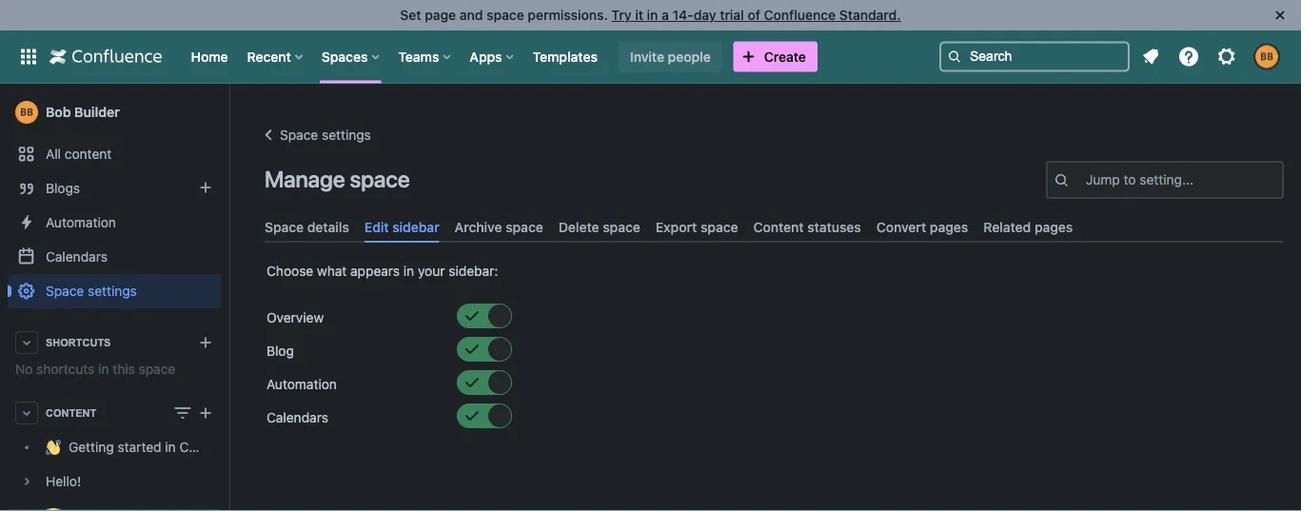 Task type: describe. For each thing, give the bounding box(es) containing it.
what
[[317, 263, 347, 279]]

0 vertical spatial space settings link
[[257, 124, 371, 147]]

in left a
[[647, 7, 658, 23]]

a
[[662, 7, 669, 23]]

change view image
[[171, 402, 194, 425]]

started
[[118, 439, 161, 455]]

details
[[307, 219, 349, 235]]

automation inside automation link
[[46, 215, 116, 230]]

space details link
[[257, 211, 357, 243]]

in left 'your'
[[404, 263, 414, 279]]

bob
[[46, 104, 71, 120]]

export space
[[656, 219, 738, 235]]

set
[[400, 7, 421, 23]]

blogs link
[[8, 171, 221, 206]]

delete space link
[[551, 211, 648, 243]]

shortcuts
[[46, 337, 111, 348]]

1 vertical spatial calendars
[[267, 410, 328, 426]]

all content
[[46, 146, 112, 162]]

create button
[[734, 41, 818, 72]]

confluence inside tree
[[179, 439, 250, 455]]

people
[[668, 49, 711, 64]]

page
[[425, 7, 456, 23]]

getting started in confluence link
[[8, 430, 250, 465]]

to
[[1124, 172, 1136, 188]]

try
[[612, 7, 632, 23]]

apps
[[470, 49, 502, 64]]

and
[[460, 7, 483, 23]]

export
[[656, 219, 697, 235]]

calendars link
[[8, 240, 221, 274]]

choose
[[267, 263, 313, 279]]

choose what appears in your sidebar:
[[267, 263, 498, 279]]

it
[[635, 7, 644, 23]]

content
[[65, 146, 112, 162]]

space right the this
[[139, 361, 175, 377]]

export space link
[[648, 211, 746, 243]]

day
[[694, 7, 717, 23]]

space for export space
[[701, 219, 738, 235]]

Search settings text field
[[1086, 170, 1090, 189]]

home link
[[185, 41, 234, 72]]

small image
[[489, 309, 505, 324]]

space element
[[0, 84, 250, 511]]

convert pages link
[[869, 211, 976, 243]]

all
[[46, 146, 61, 162]]

teams
[[398, 49, 439, 64]]

archive
[[455, 219, 502, 235]]

apps button
[[464, 41, 521, 72]]

spaces button
[[316, 41, 387, 72]]

delete
[[559, 219, 600, 235]]

tab list containing space details
[[257, 211, 1292, 243]]

invite
[[630, 49, 665, 64]]

this
[[113, 361, 135, 377]]

of
[[748, 7, 761, 23]]

invite people
[[630, 49, 711, 64]]

content for content statuses
[[754, 219, 804, 235]]

sidebar:
[[449, 263, 498, 279]]

jump to setting...
[[1086, 172, 1194, 188]]

tree inside space element
[[8, 430, 250, 511]]

calendars inside calendars link
[[46, 249, 108, 265]]

shortcuts
[[36, 361, 95, 377]]

templates link
[[527, 41, 604, 72]]

blog
[[267, 343, 294, 359]]

manage
[[265, 166, 345, 192]]

setting...
[[1140, 172, 1194, 188]]

1 vertical spatial automation
[[267, 377, 337, 392]]

archive space link
[[447, 211, 551, 243]]

getting
[[69, 439, 114, 455]]

settings inside space element
[[88, 283, 137, 299]]

notification icon image
[[1140, 45, 1163, 68]]

bob builder link
[[8, 93, 221, 131]]

create a blog image
[[194, 176, 217, 199]]

overview
[[267, 310, 324, 326]]

in left the this
[[98, 361, 109, 377]]

edit sidebar link
[[357, 211, 447, 243]]

space for manage space
[[350, 166, 410, 192]]

builder
[[74, 104, 120, 120]]

spaces
[[322, 49, 368, 64]]

create content image
[[194, 402, 217, 425]]

content statuses
[[754, 219, 862, 235]]

space settings inside space element
[[46, 283, 137, 299]]



Task type: vqa. For each thing, say whether or not it's contained in the screenshot.
that
no



Task type: locate. For each thing, give the bounding box(es) containing it.
space up shortcuts
[[46, 283, 84, 299]]

pages for convert pages
[[930, 219, 969, 235]]

hello!
[[46, 474, 81, 489]]

1 horizontal spatial pages
[[1035, 219, 1073, 235]]

delete space
[[559, 219, 641, 235]]

confluence down 'create content' "image"
[[179, 439, 250, 455]]

pages
[[930, 219, 969, 235], [1035, 219, 1073, 235]]

edit sidebar
[[365, 219, 440, 235]]

1 horizontal spatial space settings link
[[257, 124, 371, 147]]

permissions.
[[528, 7, 608, 23]]

0 vertical spatial settings
[[322, 127, 371, 143]]

2 pages from the left
[[1035, 219, 1073, 235]]

sidebar
[[393, 219, 440, 235]]

no
[[15, 361, 33, 377]]

space
[[280, 127, 318, 143], [265, 219, 304, 235], [46, 283, 84, 299]]

in
[[647, 7, 658, 23], [404, 263, 414, 279], [98, 361, 109, 377], [165, 439, 176, 455]]

settings
[[322, 127, 371, 143], [88, 283, 137, 299]]

archive space
[[455, 219, 543, 235]]

automation down the blog
[[267, 377, 337, 392]]

pages for related pages
[[1035, 219, 1073, 235]]

0 vertical spatial confluence
[[764, 7, 836, 23]]

related pages
[[984, 219, 1073, 235]]

1 horizontal spatial content
[[754, 219, 804, 235]]

close image
[[1269, 4, 1292, 27]]

small image
[[465, 309, 480, 324], [465, 342, 480, 357], [489, 342, 505, 357], [465, 375, 480, 391], [489, 375, 505, 391], [465, 409, 480, 424], [489, 409, 505, 424]]

calendars down the blog
[[267, 410, 328, 426]]

confluence image
[[50, 45, 162, 68], [50, 45, 162, 68]]

1 vertical spatial confluence
[[179, 439, 250, 455]]

space up manage
[[280, 127, 318, 143]]

space for delete space
[[603, 219, 641, 235]]

set page and space permissions. try it in a 14-day trial of confluence standard.
[[400, 7, 901, 23]]

space right archive
[[506, 219, 543, 235]]

hello! link
[[8, 465, 221, 499]]

jump
[[1086, 172, 1121, 188]]

Search field
[[940, 41, 1130, 72]]

0 horizontal spatial space settings
[[46, 283, 137, 299]]

home
[[191, 49, 228, 64]]

content
[[754, 219, 804, 235], [46, 407, 96, 419]]

recent button
[[241, 41, 310, 72]]

pages inside "related pages" link
[[1035, 219, 1073, 235]]

content left statuses
[[754, 219, 804, 235]]

space details
[[265, 219, 349, 235]]

related
[[984, 219, 1032, 235]]

0 horizontal spatial pages
[[930, 219, 969, 235]]

space right the delete
[[603, 219, 641, 235]]

pages inside convert pages link
[[930, 219, 969, 235]]

pages right convert
[[930, 219, 969, 235]]

standard.
[[840, 7, 901, 23]]

bob builder
[[46, 104, 120, 120]]

convert
[[877, 219, 927, 235]]

pages right related
[[1035, 219, 1073, 235]]

invite people button
[[619, 41, 722, 72]]

banner containing home
[[0, 30, 1302, 84]]

0 vertical spatial calendars
[[46, 249, 108, 265]]

blogs
[[46, 180, 80, 196]]

1 horizontal spatial space settings
[[280, 127, 371, 143]]

tree containing getting started in confluence
[[8, 430, 250, 511]]

confluence up the create in the top right of the page
[[764, 7, 836, 23]]

1 vertical spatial space settings link
[[8, 274, 221, 309]]

automation link
[[8, 206, 221, 240]]

0 vertical spatial space
[[280, 127, 318, 143]]

content inside dropdown button
[[46, 407, 96, 419]]

1 vertical spatial settings
[[88, 283, 137, 299]]

try it in a 14-day trial of confluence standard. link
[[612, 7, 901, 23]]

settings down calendars link
[[88, 283, 137, 299]]

space
[[487, 7, 524, 23], [350, 166, 410, 192], [506, 219, 543, 235], [603, 219, 641, 235], [701, 219, 738, 235], [139, 361, 175, 377]]

getting started in confluence
[[69, 439, 250, 455]]

space left details
[[265, 219, 304, 235]]

tree
[[8, 430, 250, 511]]

0 vertical spatial content
[[754, 219, 804, 235]]

search image
[[947, 49, 963, 64]]

1 horizontal spatial automation
[[267, 377, 337, 392]]

0 horizontal spatial space settings link
[[8, 274, 221, 309]]

tab list
[[257, 211, 1292, 243]]

space settings up manage space
[[280, 127, 371, 143]]

statuses
[[808, 219, 862, 235]]

related pages link
[[976, 211, 1081, 243]]

1 pages from the left
[[930, 219, 969, 235]]

confluence
[[764, 7, 836, 23], [179, 439, 250, 455]]

automation
[[46, 215, 116, 230], [267, 377, 337, 392]]

1 horizontal spatial settings
[[322, 127, 371, 143]]

automation down blogs
[[46, 215, 116, 230]]

0 horizontal spatial confluence
[[179, 439, 250, 455]]

space for archive space
[[506, 219, 543, 235]]

in inside getting started in confluence link
[[165, 439, 176, 455]]

1 vertical spatial content
[[46, 407, 96, 419]]

edit
[[365, 219, 389, 235]]

2 vertical spatial space
[[46, 283, 84, 299]]

content statuses link
[[746, 211, 869, 243]]

calendars
[[46, 249, 108, 265], [267, 410, 328, 426]]

collapse sidebar image
[[208, 93, 249, 131]]

appears
[[350, 263, 400, 279]]

content for content
[[46, 407, 96, 419]]

all content link
[[8, 137, 221, 171]]

1 horizontal spatial calendars
[[267, 410, 328, 426]]

calendars down automation link
[[46, 249, 108, 265]]

space settings link up manage
[[257, 124, 371, 147]]

0 horizontal spatial content
[[46, 407, 96, 419]]

in right started
[[165, 439, 176, 455]]

0 vertical spatial automation
[[46, 215, 116, 230]]

templates
[[533, 49, 598, 64]]

global element
[[11, 30, 936, 83]]

space settings link
[[257, 124, 371, 147], [8, 274, 221, 309]]

banner
[[0, 30, 1302, 84]]

1 vertical spatial space
[[265, 219, 304, 235]]

trial
[[720, 7, 744, 23]]

space up edit
[[350, 166, 410, 192]]

space right export
[[701, 219, 738, 235]]

shortcuts button
[[8, 326, 221, 360]]

teams button
[[393, 41, 458, 72]]

help icon image
[[1178, 45, 1201, 68]]

content button
[[8, 396, 221, 430]]

1 vertical spatial space settings
[[46, 283, 137, 299]]

space inside 'link'
[[701, 219, 738, 235]]

space right and
[[487, 7, 524, 23]]

space settings down calendars link
[[46, 283, 137, 299]]

0 vertical spatial space settings
[[280, 127, 371, 143]]

1 horizontal spatial confluence
[[764, 7, 836, 23]]

0 horizontal spatial automation
[[46, 215, 116, 230]]

space settings
[[280, 127, 371, 143], [46, 283, 137, 299]]

recent
[[247, 49, 291, 64]]

settings icon image
[[1216, 45, 1239, 68]]

content up getting
[[46, 407, 96, 419]]

convert pages
[[877, 219, 969, 235]]

create
[[764, 49, 806, 64]]

appswitcher icon image
[[17, 45, 40, 68]]

your
[[418, 263, 445, 279]]

add shortcut image
[[194, 331, 217, 354]]

manage space
[[265, 166, 410, 192]]

space settings link up shortcuts dropdown button
[[8, 274, 221, 309]]

no shortcuts in this space
[[15, 361, 175, 377]]

0 horizontal spatial settings
[[88, 283, 137, 299]]

14-
[[673, 7, 694, 23]]

0 horizontal spatial calendars
[[46, 249, 108, 265]]

settings up manage space
[[322, 127, 371, 143]]



